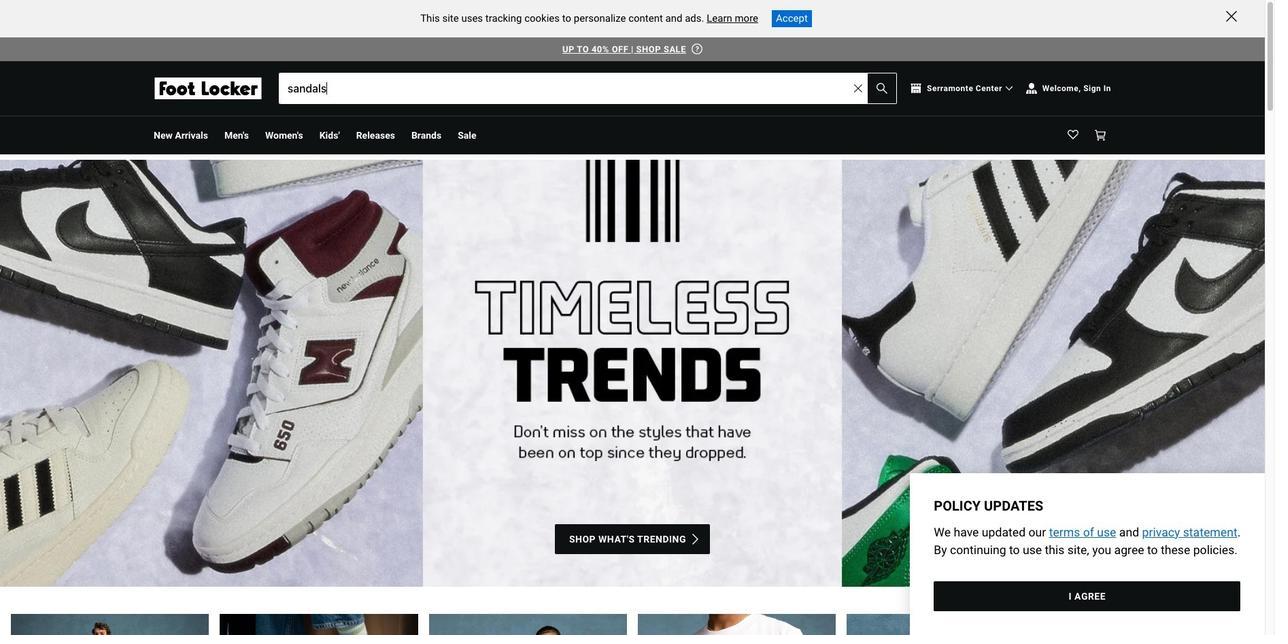 Task type: vqa. For each thing, say whether or not it's contained in the screenshot.
Cookie banner region
yes



Task type: locate. For each thing, give the bounding box(es) containing it.
my favorites image
[[1068, 130, 1079, 141]]

cart: 0 items image
[[1095, 130, 1106, 141]]

toolbar
[[154, 116, 824, 154]]

None search field
[[279, 73, 897, 104]]

privacy banner region
[[910, 474, 1265, 635]]

shop accessories image
[[847, 614, 1045, 635]]

don't miss on the styles that have been on top since they dropped. image
[[0, 160, 1265, 587]]

close image
[[1226, 11, 1237, 22]]

shop men's image
[[11, 614, 209, 635]]

shop kids' image
[[429, 614, 627, 635]]

shop sale image
[[1056, 614, 1254, 635]]



Task type: describe. For each thing, give the bounding box(es) containing it.
more information about up to 40% off | shop sale promotion image
[[692, 43, 702, 54]]

clear search field text image
[[854, 84, 862, 92]]

primary element
[[143, 116, 1122, 154]]

foot locker logo links to the home page image
[[154, 78, 262, 99]]

search submit image
[[877, 83, 888, 94]]

cookie banner region
[[0, 0, 1265, 37]]

shop women's image
[[220, 614, 418, 635]]

shop clothing image
[[638, 614, 836, 635]]

Search search field
[[279, 73, 896, 103]]



